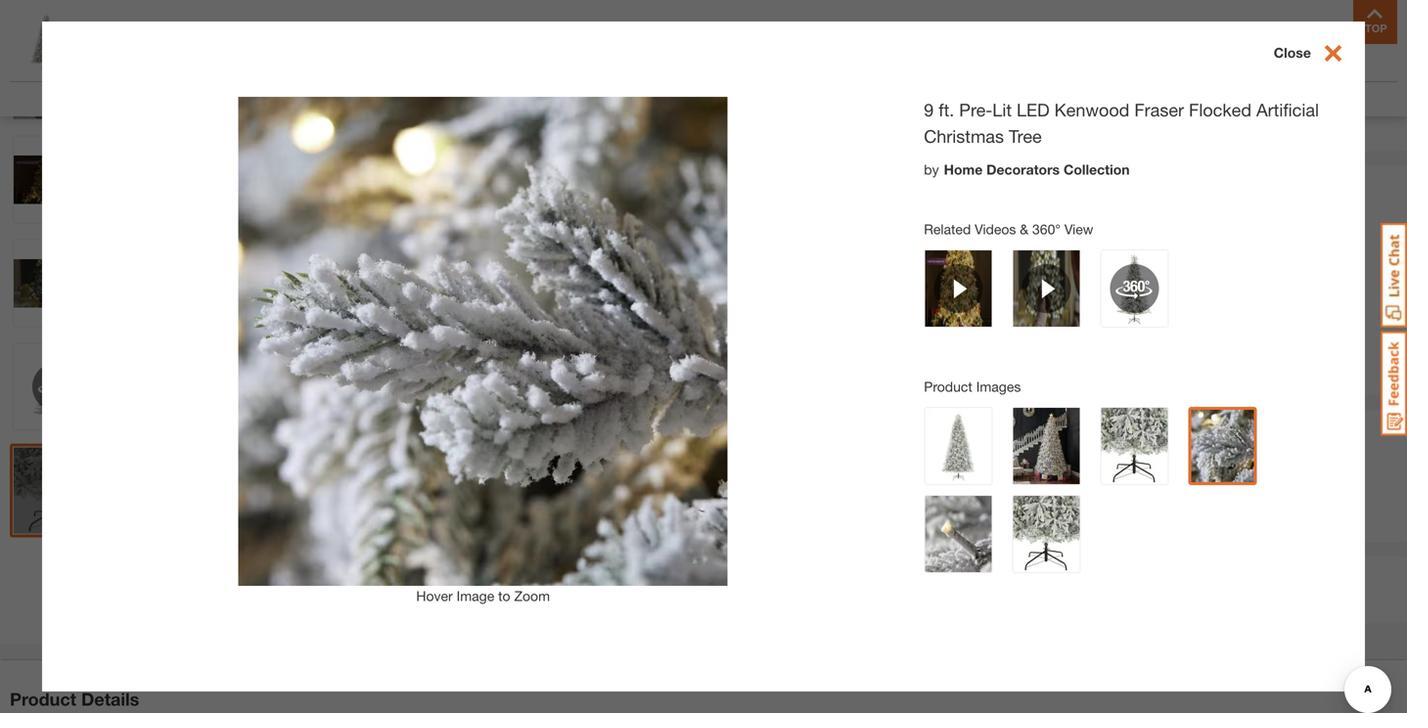 Task type: locate. For each thing, give the bounding box(es) containing it.
details
[[940, 3, 987, 22], [81, 689, 139, 710]]

None field
[[883, 489, 924, 530]]

9 ft. pre-lit led kenwood fraser flocked artificial christmas tree
[[924, 99, 1319, 147]]

christmas
[[924, 126, 1004, 147]]

1 available from the left
[[880, 286, 933, 302]]

& right free
[[930, 569, 942, 590]]

1 horizontal spatial available
[[1059, 286, 1112, 302]]

store up 29 in the top right of the page
[[924, 232, 974, 255]]

1 horizontal spatial hover
[[416, 588, 453, 604]]

product inside button
[[10, 689, 76, 710]]

1 horizontal spatial zoom
[[514, 588, 550, 604]]

close button
[[1274, 41, 1365, 67]]

9 inside button
[[918, 108, 926, 124]]

dec right monday,
[[1092, 265, 1118, 281]]

0 horizontal spatial product
[[10, 689, 76, 710]]

94015
[[888, 452, 926, 468]]

1 vertical spatial by
[[1065, 431, 1080, 447]]

available down monday,
[[1059, 286, 1112, 302]]

by
[[924, 161, 939, 178], [1065, 431, 1080, 447]]

related
[[924, 221, 971, 237]]

image inside 9 ft. pre-lit led kenwood fraser flocked artificial christmas tree main content
[[457, 588, 495, 604]]

0 vertical spatial hover
[[345, 514, 382, 531]]

returns
[[992, 569, 1059, 590]]

0 vertical spatial product
[[924, 379, 973, 395]]

&
[[1020, 221, 1029, 237], [930, 569, 942, 590]]

available
[[880, 286, 933, 302], [1059, 286, 1112, 302]]

or
[[1134, 569, 1152, 590]]

delivery
[[1032, 232, 1107, 255]]

view
[[862, 3, 895, 22], [1065, 221, 1094, 237]]

artificial
[[1257, 99, 1319, 120]]

zoom inside button
[[443, 514, 479, 531]]

easy
[[947, 569, 987, 590]]

tree
[[1009, 126, 1042, 147]]

0 horizontal spatial view
[[862, 3, 895, 22]]

home decorators collection pre lit christmas trees 21hd10010 40.2 image
[[14, 448, 100, 534]]

-
[[902, 265, 907, 281]]

0 vertical spatial image
[[386, 514, 423, 531]]

view inside 9 ft. pre-lit led kenwood fraser flocked artificial christmas tree main content
[[1065, 221, 1094, 237]]

1 vertical spatial view
[[1065, 221, 1094, 237]]

product images
[[924, 379, 1021, 395]]

home decorators collection pre lit christmas trees 21hd10010 e1.1 image
[[14, 33, 100, 119]]

product inside 9 ft. pre-lit led kenwood fraser flocked artificial christmas tree main content
[[924, 379, 973, 395]]

9 ft
[[918, 108, 939, 124]]

1 vertical spatial hover
[[416, 588, 453, 604]]

0 horizontal spatial zoom
[[443, 514, 479, 531]]

available down -
[[880, 286, 933, 302]]

0 horizontal spatial available
[[880, 286, 933, 302]]

to
[[900, 232, 919, 255], [1014, 431, 1027, 447], [427, 514, 439, 531], [498, 588, 510, 604]]

customer reviews button
[[1134, 88, 1249, 109], [1134, 88, 1249, 109]]

0 horizontal spatial by
[[924, 161, 939, 178]]

1 horizontal spatial store
[[1084, 569, 1129, 590]]

9 left ft.
[[924, 99, 934, 120]]

within
[[892, 431, 928, 447]]

close
[[1274, 45, 1311, 61]]

9 inside 9 ft. pre-lit led kenwood fraser flocked artificial christmas tree
[[924, 99, 934, 120]]

hover image to zoom inside 9 ft. pre-lit led kenwood fraser flocked artificial christmas tree main content
[[416, 588, 550, 604]]

view left more
[[862, 3, 895, 22]]

get
[[1030, 431, 1050, 447]]

29
[[941, 265, 956, 281]]

360°
[[1033, 221, 1061, 237]]

customer
[[1134, 90, 1194, 107]]

view right 360°
[[1065, 221, 1094, 237]]

top button
[[1354, 0, 1398, 44]]

decorators
[[987, 161, 1060, 178]]

in
[[1064, 569, 1079, 590]]

to inside ship to store dec 26 - dec 29 available
[[900, 232, 919, 255]]

2 horizontal spatial dec
[[1092, 265, 1118, 281]]

zoom
[[443, 514, 479, 531], [514, 588, 550, 604]]

0 vertical spatial hover image to zoom
[[345, 514, 479, 531]]

1 vertical spatial image
[[457, 588, 495, 604]]

1 vertical spatial hover image to zoom
[[416, 588, 550, 604]]

0 vertical spatial zoom
[[443, 514, 479, 531]]

store right in
[[1084, 569, 1129, 590]]

by up daly city
[[924, 161, 939, 178]]

dec inside the 'delivery monday, dec 18 192 available'
[[1092, 265, 1118, 281]]

dec left 26
[[853, 265, 879, 281]]

0 horizontal spatial dec
[[853, 265, 879, 281]]

dec right -
[[911, 265, 937, 281]]

by inside 9 ft. pre-lit led kenwood fraser flocked artificial christmas tree main content
[[924, 161, 939, 178]]

daly city button
[[904, 178, 958, 194]]

1 horizontal spatial view
[[1065, 221, 1094, 237]]

1 vertical spatial 18
[[853, 452, 868, 468]]

9 ft button
[[907, 96, 951, 137]]

0 vertical spatial by
[[924, 161, 939, 178]]

1 vertical spatial details
[[81, 689, 139, 710]]

9 for 9 ft. pre-lit led kenwood fraser flocked artificial christmas tree
[[924, 99, 934, 120]]

1 vertical spatial product
[[10, 689, 76, 710]]

ship to store dec 26 - dec 29 available
[[853, 232, 974, 302]]

1 dec from the left
[[853, 265, 879, 281]]

0 horizontal spatial &
[[930, 569, 942, 590]]

9 left ft
[[918, 108, 926, 124]]

product details
[[10, 689, 139, 710]]

ft
[[930, 108, 939, 124]]

by home decorators collection
[[924, 161, 1130, 178]]

2 available from the left
[[1059, 286, 1112, 302]]

& left 360°
[[1020, 221, 1029, 237]]

product for product images
[[924, 379, 973, 395]]

0 horizontal spatial image
[[386, 514, 423, 531]]

available inside the 'delivery monday, dec 18 192 available'
[[1059, 286, 1112, 302]]

home
[[944, 161, 983, 178]]

& inside 9 ft. pre-lit led kenwood fraser flocked artificial christmas tree main content
[[1020, 221, 1029, 237]]

1 horizontal spatial details
[[940, 3, 987, 22]]

ft.
[[939, 99, 955, 120]]

home decorators collection pre lit christmas trees 21hd10010 64.0 image
[[14, 0, 100, 15]]

6329816941112 image
[[14, 137, 100, 223]]

0 horizontal spatial hover
[[345, 514, 382, 531]]

+ button
[[924, 489, 966, 530]]

0 vertical spatial 18
[[1122, 265, 1137, 281]]

product
[[924, 379, 973, 395], [10, 689, 76, 710]]

kenwood
[[1055, 99, 1130, 120]]

reviews
[[1198, 90, 1249, 107]]

9
[[924, 99, 934, 120], [918, 108, 926, 124]]

hover
[[345, 514, 382, 531], [416, 588, 453, 604]]

0 horizontal spatial 18
[[853, 452, 868, 468]]

specifications button
[[459, 88, 545, 109], [459, 88, 545, 109]]

by right it
[[1065, 431, 1080, 447]]

hover image to zoom button
[[118, 0, 706, 533]]

view more details
[[862, 3, 987, 22]]

1 horizontal spatial product
[[924, 379, 973, 395]]

1 horizontal spatial 18
[[1122, 265, 1137, 281]]

december
[[1120, 431, 1188, 447]]

product image image
[[15, 10, 78, 73]]

0 vertical spatial store
[[924, 232, 974, 255]]

0 vertical spatial details
[[940, 3, 987, 22]]

1 horizontal spatial image
[[457, 588, 495, 604]]

image
[[386, 514, 423, 531], [457, 588, 495, 604]]

18
[[1122, 265, 1137, 281], [853, 452, 868, 468]]

3 dec from the left
[[1092, 265, 1118, 281]]

hover image to zoom
[[345, 514, 479, 531], [416, 588, 550, 604]]

0 vertical spatial &
[[1020, 221, 1029, 237]]

hover image to zoom inside button
[[345, 514, 479, 531]]

18 down order
[[853, 452, 868, 468]]

store
[[924, 232, 974, 255], [1084, 569, 1129, 590]]

available inside ship to store dec 26 - dec 29 available
[[880, 286, 933, 302]]

details inside button
[[81, 689, 139, 710]]

0 horizontal spatial details
[[81, 689, 139, 710]]

0 horizontal spatial store
[[924, 232, 974, 255]]

mon,
[[1084, 431, 1116, 447]]

dec
[[853, 265, 879, 281], [911, 265, 937, 281], [1092, 265, 1118, 281]]

1 horizontal spatial &
[[1020, 221, 1029, 237]]

mon, december 18
[[853, 431, 1188, 468]]

free
[[888, 569, 925, 590]]

1 vertical spatial zoom
[[514, 588, 550, 604]]

zoom inside 9 ft. pre-lit led kenwood fraser flocked artificial christmas tree main content
[[514, 588, 550, 604]]

city
[[934, 178, 958, 194]]

18 right monday,
[[1122, 265, 1137, 281]]

1 horizontal spatial dec
[[911, 265, 937, 281]]

delivery monday, dec 18 192 available
[[1032, 232, 1137, 302]]



Task type: describe. For each thing, give the bounding box(es) containing it.
images
[[977, 379, 1021, 395]]

9 ft. pre-lit led kenwood fraser flocked artificial christmas tree main content
[[0, 0, 1407, 714]]

1 vertical spatial store
[[1084, 569, 1129, 590]]

mins
[[979, 431, 1011, 447]]

collection
[[1064, 161, 1130, 178]]

daly city
[[904, 178, 958, 194]]

order
[[853, 431, 888, 447]]

led
[[1017, 99, 1050, 120]]

close image
[[1311, 41, 1346, 65]]

316124656_s01 image
[[14, 344, 100, 430]]

related videos & 360° view
[[924, 221, 1094, 237]]

hover inside 'hover image to zoom' button
[[345, 514, 382, 531]]

18 inside the 'delivery monday, dec 18 192 available'
[[1122, 265, 1137, 281]]

to inside 'hover image to zoom' button
[[427, 514, 439, 531]]

hover inside 9 ft. pre-lit led kenwood fraser flocked artificial christmas tree main content
[[416, 588, 453, 604]]

pre-
[[959, 99, 993, 120]]

customer reviews
[[1134, 90, 1249, 107]]

daly
[[904, 178, 931, 194]]

hr
[[943, 431, 956, 447]]

6329915406112 image
[[14, 240, 100, 327]]

feedback link image
[[1381, 331, 1407, 437]]

it
[[1054, 431, 1061, 447]]

59
[[960, 431, 975, 447]]

lit
[[993, 99, 1012, 120]]

1 vertical spatial &
[[930, 569, 942, 590]]

1
[[931, 431, 939, 447]]

to inside 9 ft. pre-lit led kenwood fraser flocked artificial christmas tree main content
[[498, 588, 510, 604]]

fraser
[[1135, 99, 1184, 120]]

ship
[[853, 232, 894, 255]]

specifications
[[459, 90, 545, 107]]

image inside 'hover image to zoom' button
[[386, 514, 423, 531]]

videos
[[975, 221, 1016, 237]]

store inside ship to store dec 26 - dec 29 available
[[924, 232, 974, 255]]

product for product details
[[10, 689, 76, 710]]

live chat image
[[1381, 223, 1407, 328]]

192
[[1032, 286, 1055, 302]]

monday,
[[1032, 265, 1088, 281]]

2 dec from the left
[[911, 265, 937, 281]]

9 for 9 ft
[[918, 108, 926, 124]]

online
[[1157, 569, 1211, 590]]

flocked
[[1189, 99, 1252, 120]]

18 inside mon, december 18
[[853, 452, 868, 468]]

product details button
[[0, 661, 1407, 714]]

0 vertical spatial view
[[862, 3, 895, 22]]

26
[[883, 265, 898, 281]]

order within 1 hr 59 mins to get it by
[[853, 431, 1084, 447]]

+
[[938, 496, 952, 524]]

free & easy returns in store or online
[[888, 569, 1211, 590]]

view more details link
[[862, 3, 987, 22]]

more
[[899, 3, 935, 22]]

1 horizontal spatial by
[[1065, 431, 1080, 447]]



Task type: vqa. For each thing, say whether or not it's contained in the screenshot.
rightmost Push
no



